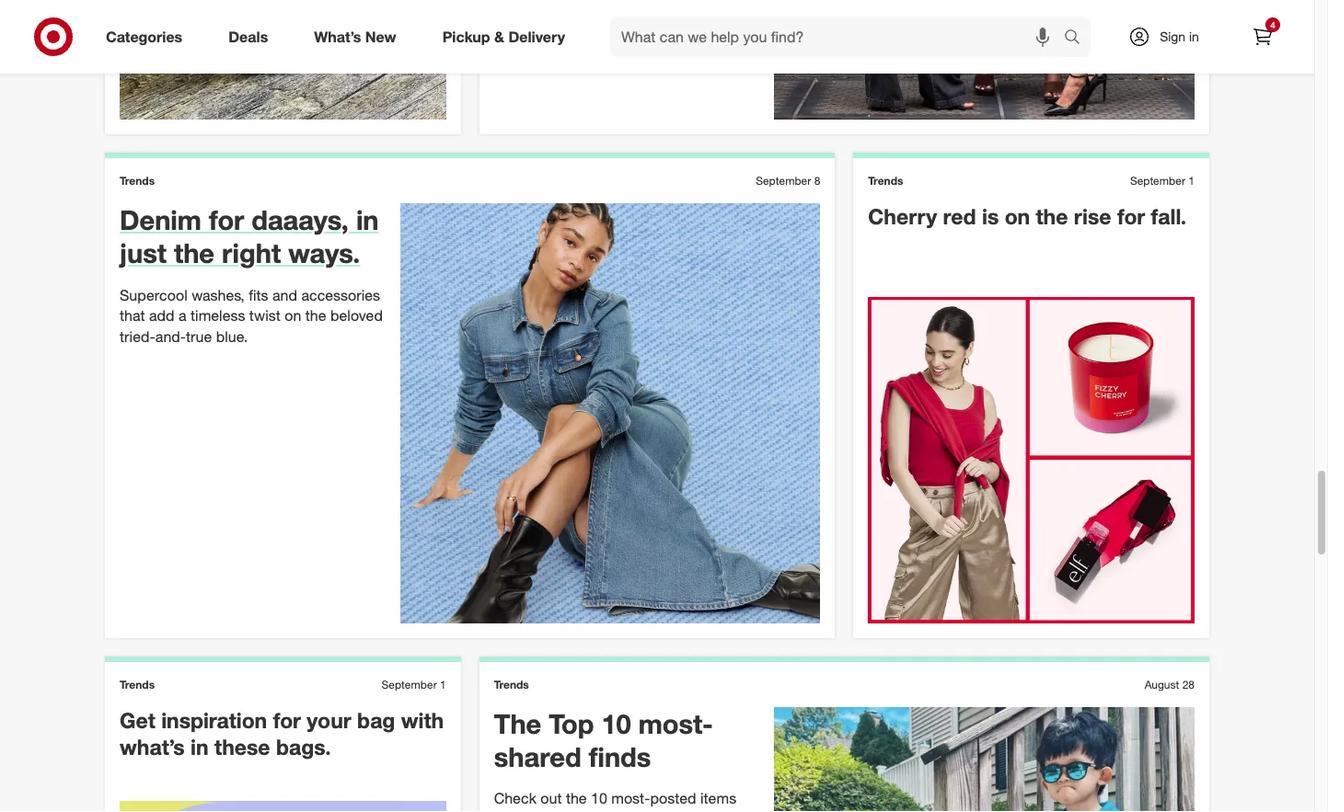 Task type: vqa. For each thing, say whether or not it's contained in the screenshot.
daaays,
yes



Task type: locate. For each thing, give the bounding box(es) containing it.
in down inspiration at bottom
[[191, 734, 209, 760]]

the
[[1036, 203, 1068, 229], [174, 237, 214, 270], [305, 307, 326, 325], [566, 790, 587, 809], [528, 811, 549, 812]]

2 horizontal spatial september
[[1130, 174, 1186, 188]]

in inside denim for daaays, in just the right ways.
[[356, 203, 379, 237]]

shared
[[494, 741, 582, 774]]

28
[[1183, 678, 1195, 692]]

september left 8 on the top right of page
[[756, 174, 811, 188]]

4
[[1271, 19, 1276, 30]]

get
[[120, 708, 155, 734]]

blue.
[[216, 328, 248, 346]]

check
[[494, 790, 537, 809]]

1 horizontal spatial 1
[[1189, 174, 1195, 188]]

denim for daaays, in just the right ways. image
[[400, 203, 821, 624]]

on inside supercool washes, fits and accessories that add a timeless twist on the beloved tried-and-true blue.
[[285, 307, 301, 325]]

new
[[365, 27, 396, 46]]

0 horizontal spatial 1
[[440, 678, 446, 692]]

just
[[120, 237, 167, 270]]

in up ways.
[[356, 203, 379, 237]]

0 horizontal spatial in
[[191, 734, 209, 760]]

10
[[602, 708, 631, 741], [591, 790, 607, 809]]

on right is
[[1005, 203, 1030, 229]]

check out the 10 most-posted items from the past month.
[[494, 790, 737, 812]]

for left fall.
[[1118, 203, 1145, 229]]

0 horizontal spatial september 1
[[382, 678, 446, 692]]

what's new link
[[299, 17, 419, 57]]

1 vertical spatial the top 10 most-shared finds image
[[774, 708, 1195, 812]]

10 up finds
[[602, 708, 631, 741]]

most- up finds
[[639, 708, 713, 741]]

sign
[[1160, 29, 1186, 44]]

inspiration
[[161, 708, 267, 734]]

tried-
[[120, 328, 155, 346]]

supercool
[[120, 286, 188, 304]]

2 horizontal spatial for
[[1118, 203, 1145, 229]]

in
[[1189, 29, 1199, 44], [356, 203, 379, 237], [191, 734, 209, 760]]

2 horizontal spatial in
[[1189, 29, 1199, 44]]

get inspiration for your bag ﻿﻿with what's in these bags.
[[120, 708, 444, 760]]

sign in
[[1160, 29, 1199, 44]]

1
[[1189, 174, 1195, 188], [440, 678, 446, 692]]

8
[[814, 174, 821, 188]]

the left rise
[[1036, 203, 1068, 229]]

rise
[[1074, 203, 1112, 229]]

cherry
[[868, 203, 937, 229]]

trends up the cherry
[[868, 174, 904, 188]]

most- inside the top 10 most- shared finds
[[639, 708, 713, 741]]

timeless
[[191, 307, 245, 325]]

10 up month.
[[591, 790, 607, 809]]

on down and
[[285, 307, 301, 325]]

on
[[1005, 203, 1030, 229], [285, 307, 301, 325]]

trends up the
[[494, 678, 529, 692]]

get inspiration for your bag ﻿﻿with what's in these bags. image
[[120, 802, 446, 812]]

in right sign
[[1189, 29, 1199, 44]]

1 horizontal spatial september 1
[[1130, 174, 1195, 188]]

1 vertical spatial 1
[[440, 678, 446, 692]]

for inside denim for daaays, in just the right ways.
[[209, 203, 244, 237]]

september 1 up fall.
[[1130, 174, 1195, 188]]

trends for cherry red is on the rise for fall. image
[[868, 174, 904, 188]]

september 1 for get inspiration for your bag ﻿﻿with what's in these bags.
[[382, 678, 446, 692]]

1 vertical spatial on
[[285, 307, 301, 325]]

september up ﻿﻿with
[[382, 678, 437, 692]]

trends up get
[[120, 678, 155, 692]]

september for get inspiration for your bag ﻿﻿with what's in these bags.
[[382, 678, 437, 692]]

categories
[[106, 27, 182, 46]]

what's new
[[314, 27, 396, 46]]

most-
[[639, 708, 713, 741], [612, 790, 650, 809]]

bag
[[357, 708, 395, 734]]

ways.
[[288, 237, 360, 270]]

fall.
[[1151, 203, 1187, 229]]

trends up the denim
[[120, 174, 155, 188]]

1 for get inspiration for your bag ﻿﻿with what's in these bags.
[[440, 678, 446, 692]]

the
[[494, 708, 542, 741]]

0 vertical spatial 1
[[1189, 174, 1195, 188]]

for inside get inspiration for your bag ﻿﻿with what's in these bags.
[[273, 708, 301, 734]]

1 vertical spatial september 1
[[382, 678, 446, 692]]

deals link
[[213, 17, 291, 57]]

0 vertical spatial 10
[[602, 708, 631, 741]]

the down the out
[[528, 811, 549, 812]]

september 1 up ﻿﻿with
[[382, 678, 446, 692]]

trends
[[120, 174, 155, 188], [868, 174, 904, 188], [120, 678, 155, 692], [494, 678, 529, 692]]

your
[[307, 708, 351, 734]]

0 horizontal spatial on
[[285, 307, 301, 325]]

What can we help you find? suggestions appear below search field
[[610, 17, 1069, 57]]

top
[[549, 708, 594, 741]]

0 vertical spatial in
[[1189, 29, 1199, 44]]

most- inside check out the 10 most-posted items from the past month.
[[612, 790, 650, 809]]

0 horizontal spatial for
[[209, 203, 244, 237]]

august 28
[[1145, 678, 1195, 692]]

twist
[[249, 307, 281, 325]]

the inside denim for daaays, in just the right ways.
[[174, 237, 214, 270]]

0 horizontal spatial the top 10 most-shared finds image
[[120, 0, 446, 120]]

september 1
[[1130, 174, 1195, 188], [382, 678, 446, 692]]

1 vertical spatial 10
[[591, 790, 607, 809]]

for up bags.
[[273, 708, 301, 734]]

0 vertical spatial the top 10 most-shared finds image
[[120, 0, 446, 120]]

for
[[209, 203, 244, 237], [1118, 203, 1145, 229], [273, 708, 301, 734]]

the down the denim
[[174, 237, 214, 270]]

bags.
[[276, 734, 331, 760]]

1 horizontal spatial for
[[273, 708, 301, 734]]

sign in link
[[1113, 17, 1228, 57]]

for up right
[[209, 203, 244, 237]]

1 horizontal spatial on
[[1005, 203, 1030, 229]]

10 inside check out the 10 most-posted items from the past month.
[[591, 790, 607, 809]]

september for cherry red is on the rise for fall.
[[1130, 174, 1186, 188]]

2 vertical spatial in
[[191, 734, 209, 760]]

0 vertical spatial most-
[[639, 708, 713, 741]]

is
[[982, 203, 999, 229]]

the down accessories
[[305, 307, 326, 325]]

finds
[[589, 741, 651, 774]]

0 vertical spatial on
[[1005, 203, 1030, 229]]

past
[[553, 811, 582, 812]]

search
[[1056, 29, 1100, 47]]

1 horizontal spatial in
[[356, 203, 379, 237]]

denim
[[120, 203, 201, 237]]

the top 10 most-shared finds image
[[120, 0, 446, 120], [774, 708, 1195, 812]]

0 horizontal spatial september
[[382, 678, 437, 692]]

september up fall.
[[1130, 174, 1186, 188]]

1 vertical spatial in
[[356, 203, 379, 237]]

the inside supercool washes, fits and accessories that add a timeless twist on the beloved tried-and-true blue.
[[305, 307, 326, 325]]

1 vertical spatial most-
[[612, 790, 650, 809]]

and
[[273, 286, 297, 304]]

in inside "link"
[[1189, 29, 1199, 44]]

september
[[756, 174, 811, 188], [1130, 174, 1186, 188], [382, 678, 437, 692]]

pickup
[[442, 27, 490, 46]]

most- up month.
[[612, 790, 650, 809]]

0 vertical spatial september 1
[[1130, 174, 1195, 188]]

pickup & delivery link
[[427, 17, 588, 57]]

the up 'past'
[[566, 790, 587, 809]]



Task type: describe. For each thing, give the bounding box(es) containing it.
deals
[[229, 27, 268, 46]]

cherry red is on the rise for fall.
[[868, 203, 1187, 229]]

cherry red is on the rise for fall. image
[[868, 297, 1195, 624]]

the fall runway looks your closet needs. image
[[774, 0, 1195, 120]]

pickup & delivery
[[442, 27, 565, 46]]

august
[[1145, 678, 1180, 692]]

out
[[541, 790, 562, 809]]

1 horizontal spatial the top 10 most-shared finds image
[[774, 708, 1195, 812]]

trends for "denim for daaays, in just the right ways." image
[[120, 174, 155, 188]]

1 horizontal spatial september
[[756, 174, 811, 188]]

red
[[943, 203, 976, 229]]

in inside get inspiration for your bag ﻿﻿with what's in these bags.
[[191, 734, 209, 760]]

categories link
[[90, 17, 205, 57]]

items
[[701, 790, 737, 809]]

fits
[[249, 286, 268, 304]]

1 for cherry red is on the rise for fall.
[[1189, 174, 1195, 188]]

september 1 for cherry red is on the rise for fall.
[[1130, 174, 1195, 188]]

september 8
[[756, 174, 821, 188]]

denim for daaays, in just the right ways.
[[120, 203, 379, 270]]

accessories
[[301, 286, 380, 304]]

trends for get inspiration for your bag ﻿﻿with what's in these bags. "image"
[[120, 678, 155, 692]]

posted
[[650, 790, 697, 809]]

supercool washes, fits and accessories that add a timeless twist on the beloved tried-and-true blue.
[[120, 286, 383, 346]]

the top 10 most- shared finds
[[494, 708, 713, 774]]

a
[[179, 307, 187, 325]]

search button
[[1056, 17, 1100, 61]]

washes,
[[192, 286, 245, 304]]

trends for rightmost the top 10 most-shared finds image
[[494, 678, 529, 692]]

right
[[222, 237, 281, 270]]

month.
[[586, 811, 632, 812]]

﻿﻿with
[[401, 708, 444, 734]]

what's
[[314, 27, 361, 46]]

delivery
[[509, 27, 565, 46]]

true
[[186, 328, 212, 346]]

4 link
[[1243, 17, 1283, 57]]

10 inside the top 10 most- shared finds
[[602, 708, 631, 741]]

that
[[120, 307, 145, 325]]

from
[[494, 811, 524, 812]]

daaays,
[[252, 203, 349, 237]]

these
[[215, 734, 270, 760]]

add
[[149, 307, 175, 325]]

beloved
[[330, 307, 383, 325]]

&
[[494, 27, 504, 46]]

and-
[[155, 328, 186, 346]]

what's
[[120, 734, 185, 760]]



